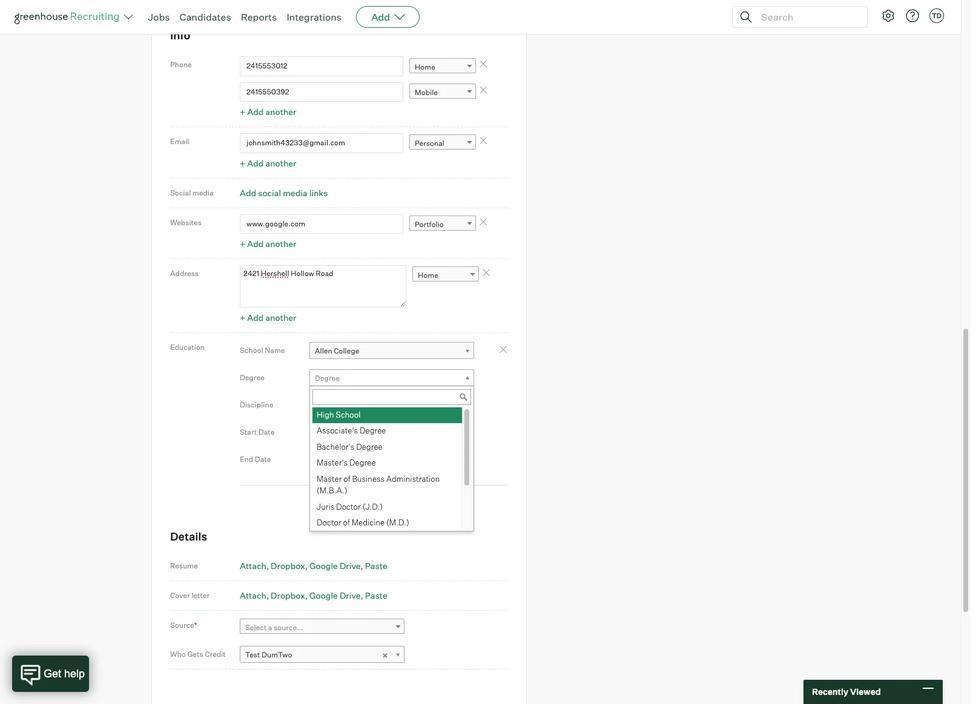 Task type: describe. For each thing, give the bounding box(es) containing it.
1 horizontal spatial media
[[283, 187, 308, 198]]

configure image
[[881, 8, 896, 23]]

paste for cover letter
[[365, 591, 388, 601]]

high school option
[[313, 408, 462, 424]]

degree for bachelor's degree
[[356, 442, 383, 452]]

recently viewed
[[812, 687, 881, 697]]

greenhouse recruiting image
[[15, 10, 124, 24]]

education
[[170, 343, 205, 352]]

add button
[[356, 6, 420, 28]]

jobs link
[[148, 11, 170, 23]]

yyyy text field for end date
[[342, 450, 378, 469]]

(m.d.)
[[386, 518, 409, 528]]

source...
[[274, 623, 304, 632]]

high
[[317, 410, 334, 420]]

drive for resume
[[340, 561, 361, 571]]

attach for resume
[[240, 561, 266, 571]]

of for master
[[344, 474, 350, 484]]

letter
[[192, 591, 210, 601]]

master
[[317, 474, 342, 484]]

test dumtwo
[[245, 651, 292, 660]]

personal
[[415, 139, 445, 148]]

business
[[352, 474, 385, 484]]

cover letter
[[170, 591, 210, 601]]

mobile
[[415, 88, 438, 97]]

+ for address
[[240, 312, 245, 323]]

bachelor's degree option
[[313, 440, 462, 456]]

+ add another for phone
[[240, 107, 296, 117]]

mm text field for end date
[[310, 450, 340, 469]]

td button
[[927, 6, 947, 25]]

viewed
[[850, 687, 881, 697]]

degree for master's degree
[[350, 458, 376, 468]]

social
[[258, 187, 281, 198]]

credit
[[205, 650, 226, 659]]

test dumtwo link
[[240, 647, 405, 664]]

college
[[334, 346, 359, 355]]

master's
[[317, 458, 348, 468]]

google for resume
[[310, 561, 338, 571]]

paste link for resume
[[365, 561, 388, 571]]

Search text field
[[758, 8, 856, 26]]

+ for email
[[240, 158, 245, 168]]

associate's degree
[[317, 426, 386, 436]]

social media
[[170, 188, 214, 197]]

school inside option
[[336, 410, 361, 420]]

+ add another link for address
[[240, 312, 296, 323]]

(j.d.)
[[363, 502, 383, 512]]

links
[[309, 187, 328, 198]]

add for websites
[[247, 239, 264, 249]]

add social media links
[[240, 187, 328, 198]]

degree for associate's degree
[[360, 426, 386, 436]]

personal link
[[409, 135, 476, 152]]

who gets credit
[[170, 650, 226, 659]]

candidates
[[180, 11, 231, 23]]

attach link for cover letter
[[240, 591, 269, 601]]

+ add another for address
[[240, 312, 296, 323]]

bachelor's
[[317, 442, 355, 452]]

juris doctor (j.d.)
[[317, 502, 383, 512]]

source
[[170, 621, 194, 630]]

portfolio link
[[409, 215, 476, 233]]

address
[[170, 269, 199, 278]]

add social media links link
[[240, 187, 328, 198]]

medicine
[[352, 518, 385, 528]]

dropbox for resume
[[271, 561, 305, 571]]

0 vertical spatial home link
[[409, 58, 476, 75]]

portfolio
[[415, 220, 444, 229]]

recently
[[812, 687, 849, 697]]

1 vertical spatial home link
[[412, 267, 479, 284]]

source *
[[170, 621, 197, 630]]

td button
[[930, 8, 944, 23]]

start date
[[240, 428, 275, 437]]

allen
[[315, 346, 332, 355]]

bachelor's degree
[[317, 442, 383, 452]]

0 horizontal spatial media
[[193, 188, 214, 197]]

dropbox for cover letter
[[271, 591, 305, 601]]

end
[[240, 455, 253, 464]]

another for websites
[[266, 239, 296, 249]]

home for the topmost home link
[[415, 62, 435, 71]]

select a source... link
[[240, 619, 405, 636]]

+ add another link for phone
[[240, 107, 296, 117]]

info
[[170, 28, 190, 42]]

cover
[[170, 591, 190, 601]]

yyyy text field for start date
[[342, 422, 378, 442]]

phone
[[170, 60, 192, 69]]



Task type: locate. For each thing, give the bounding box(es) containing it.
1 drive from the top
[[340, 561, 361, 571]]

1 vertical spatial google drive link
[[310, 591, 363, 601]]

0 vertical spatial mm text field
[[310, 422, 340, 442]]

2 + from the top
[[240, 158, 245, 168]]

media left links
[[283, 187, 308, 198]]

1 paste link from the top
[[365, 561, 388, 571]]

doctor inside option
[[317, 518, 341, 528]]

paste link for cover letter
[[365, 591, 388, 601]]

degree inside option
[[350, 458, 376, 468]]

start
[[240, 428, 257, 437]]

google down doctor of medicine (m.d.)
[[310, 561, 338, 571]]

home for the bottommost home link
[[418, 271, 438, 280]]

google drive link up select a source... link
[[310, 591, 363, 601]]

+ add another
[[240, 107, 296, 117], [240, 158, 296, 168], [240, 239, 296, 249], [240, 312, 296, 323]]

2 + add another from the top
[[240, 158, 296, 168]]

0 horizontal spatial discipline
[[240, 400, 273, 409]]

administration
[[386, 474, 440, 484]]

paste
[[365, 561, 388, 571], [365, 591, 388, 601]]

3 + add another from the top
[[240, 239, 296, 249]]

paste link
[[365, 561, 388, 571], [365, 591, 388, 601]]

1 dropbox from the top
[[271, 561, 305, 571]]

google drive link for resume
[[310, 561, 363, 571]]

dropbox link
[[271, 561, 308, 571], [271, 591, 308, 601]]

add inside popup button
[[371, 11, 390, 23]]

1 dropbox link from the top
[[271, 561, 308, 571]]

1 vertical spatial drive
[[340, 591, 361, 601]]

+ for phone
[[240, 107, 245, 117]]

of for doctor
[[343, 518, 350, 528]]

1 vertical spatial attach dropbox google drive paste
[[240, 591, 388, 601]]

attach dropbox google drive paste for cover letter
[[240, 591, 388, 601]]

add for address
[[247, 312, 264, 323]]

yyyy text field up business
[[342, 450, 378, 469]]

degree down school name
[[240, 373, 265, 382]]

list box containing high school
[[310, 408, 471, 532]]

candidates link
[[180, 11, 231, 23]]

4 another from the top
[[266, 312, 296, 323]]

another for phone
[[266, 107, 296, 117]]

1 attach dropbox google drive paste from the top
[[240, 561, 388, 571]]

home up mobile
[[415, 62, 435, 71]]

None text field
[[240, 57, 403, 76], [240, 82, 403, 102], [240, 133, 403, 153], [313, 389, 471, 405], [240, 57, 403, 76], [240, 82, 403, 102], [240, 133, 403, 153], [313, 389, 471, 405]]

of down master's degree
[[344, 474, 350, 484]]

2 paste from the top
[[365, 591, 388, 601]]

master's degree option
[[313, 456, 462, 472]]

1 vertical spatial yyyy text field
[[342, 450, 378, 469]]

doctor up doctor of medicine (m.d.)
[[336, 502, 361, 512]]

select
[[245, 623, 267, 632]]

doctor
[[336, 502, 361, 512], [317, 518, 341, 528]]

+ for websites
[[240, 239, 245, 249]]

0 vertical spatial doctor
[[336, 502, 361, 512]]

attach link
[[240, 561, 269, 571], [240, 591, 269, 601]]

degree down allen
[[315, 374, 340, 383]]

home
[[415, 62, 435, 71], [418, 271, 438, 280]]

home down portfolio at top left
[[418, 271, 438, 280]]

master of business administration (m.b.a.)
[[317, 474, 440, 496]]

0 vertical spatial drive
[[340, 561, 361, 571]]

4 + from the top
[[240, 312, 245, 323]]

2 + add another link from the top
[[240, 158, 296, 168]]

add for email
[[247, 158, 264, 168]]

doctor of medicine (m.d.) option
[[313, 516, 462, 532]]

allen college
[[315, 346, 359, 355]]

1 vertical spatial of
[[343, 518, 350, 528]]

websites
[[170, 218, 202, 227]]

master of business administration (m.b.a.) option
[[313, 472, 462, 500]]

4 + add another link from the top
[[240, 312, 296, 323]]

attach dropbox google drive paste for resume
[[240, 561, 388, 571]]

MM text field
[[310, 422, 340, 442], [310, 450, 340, 469]]

2 google from the top
[[310, 591, 338, 601]]

dumtwo
[[262, 651, 292, 660]]

2 google drive link from the top
[[310, 591, 363, 601]]

+ inside websites element
[[240, 239, 245, 249]]

attach dropbox google drive paste
[[240, 561, 388, 571], [240, 591, 388, 601]]

0 vertical spatial yyyy text field
[[342, 422, 378, 442]]

2 mm text field from the top
[[310, 450, 340, 469]]

1 vertical spatial date
[[255, 455, 271, 464]]

master's degree
[[317, 458, 376, 468]]

2 yyyy text field from the top
[[342, 450, 378, 469]]

0 vertical spatial attach dropbox google drive paste
[[240, 561, 388, 571]]

yyyy text field up the "bachelor's degree"
[[342, 422, 378, 442]]

date for start date
[[259, 428, 275, 437]]

+ add another for websites
[[240, 239, 296, 249]]

integrations
[[287, 11, 342, 23]]

of inside doctor of medicine (m.d.) option
[[343, 518, 350, 528]]

2 another from the top
[[266, 158, 296, 168]]

attach link for resume
[[240, 561, 269, 571]]

0 vertical spatial attach
[[240, 561, 266, 571]]

0 vertical spatial date
[[259, 428, 275, 437]]

school up the associate's degree
[[336, 410, 361, 420]]

1 + from the top
[[240, 107, 245, 117]]

drive up select a source... link
[[340, 591, 361, 601]]

0 vertical spatial google drive link
[[310, 561, 363, 571]]

websites element
[[240, 214, 508, 253]]

+ add another link for websites
[[240, 239, 296, 249]]

another inside websites element
[[266, 239, 296, 249]]

dropbox
[[271, 561, 305, 571], [271, 591, 305, 601]]

degree up business
[[350, 458, 376, 468]]

doctor down juris
[[317, 518, 341, 528]]

1 vertical spatial attach
[[240, 591, 266, 601]]

another for address
[[266, 312, 296, 323]]

school name
[[240, 346, 285, 355]]

end date
[[240, 455, 271, 464]]

doctor inside option
[[336, 502, 361, 512]]

2 attach link from the top
[[240, 591, 269, 601]]

YYYY text field
[[342, 422, 378, 442], [342, 450, 378, 469]]

degree
[[240, 373, 265, 382], [315, 374, 340, 383], [360, 426, 386, 436], [356, 442, 383, 452], [350, 458, 376, 468]]

allen college link
[[310, 342, 474, 360]]

email
[[170, 137, 189, 146]]

1 + add another link from the top
[[240, 107, 296, 117]]

0 vertical spatial dropbox
[[271, 561, 305, 571]]

0 vertical spatial home
[[415, 62, 435, 71]]

integrations link
[[287, 11, 342, 23]]

1 vertical spatial school
[[336, 410, 361, 420]]

0 vertical spatial of
[[344, 474, 350, 484]]

degree down associate's degree 'option'
[[356, 442, 383, 452]]

None text field
[[240, 214, 403, 234], [240, 265, 406, 308], [240, 214, 403, 234], [240, 265, 406, 308]]

1 mm text field from the top
[[310, 422, 340, 442]]

date right the end
[[255, 455, 271, 464]]

dropbox link for resume
[[271, 561, 308, 571]]

a
[[268, 623, 272, 632]]

1 vertical spatial doctor
[[317, 518, 341, 528]]

+
[[240, 107, 245, 117], [240, 158, 245, 168], [240, 239, 245, 249], [240, 312, 245, 323]]

reports link
[[241, 11, 277, 23]]

1 vertical spatial dropbox
[[271, 591, 305, 601]]

of down "juris doctor (j.d.)"
[[343, 518, 350, 528]]

attach
[[240, 561, 266, 571], [240, 591, 266, 601]]

date
[[259, 428, 275, 437], [255, 455, 271, 464]]

juris
[[317, 502, 334, 512]]

*
[[194, 621, 197, 630]]

another for email
[[266, 158, 296, 168]]

social
[[170, 188, 191, 197]]

google
[[310, 561, 338, 571], [310, 591, 338, 601]]

1 vertical spatial home
[[418, 271, 438, 280]]

list box
[[310, 408, 471, 532]]

0 vertical spatial attach link
[[240, 561, 269, 571]]

0 vertical spatial school
[[240, 346, 263, 355]]

google for cover letter
[[310, 591, 338, 601]]

select a source...
[[245, 623, 304, 632]]

1 vertical spatial mm text field
[[310, 450, 340, 469]]

school
[[240, 346, 263, 355], [336, 410, 361, 420]]

mobile link
[[409, 84, 476, 101]]

mm text field down the high
[[310, 422, 340, 442]]

discipline up associate's at bottom left
[[315, 401, 349, 410]]

0 vertical spatial dropbox link
[[271, 561, 308, 571]]

1 paste from the top
[[365, 561, 388, 571]]

discipline up "start date"
[[240, 400, 273, 409]]

dropbox link for cover letter
[[271, 591, 308, 601]]

+ add another link
[[240, 107, 296, 117], [240, 158, 296, 168], [240, 239, 296, 249], [240, 312, 296, 323]]

3 + add another link from the top
[[240, 239, 296, 249]]

doctor of medicine (m.d.)
[[317, 518, 409, 528]]

1 vertical spatial paste
[[365, 591, 388, 601]]

another
[[266, 107, 296, 117], [266, 158, 296, 168], [266, 239, 296, 249], [266, 312, 296, 323]]

media
[[283, 187, 308, 198], [193, 188, 214, 197]]

media right social on the top left of page
[[193, 188, 214, 197]]

discipline
[[240, 400, 273, 409], [315, 401, 349, 410]]

google up select a source... link
[[310, 591, 338, 601]]

3 another from the top
[[266, 239, 296, 249]]

paste for resume
[[365, 561, 388, 571]]

+ add another inside websites element
[[240, 239, 296, 249]]

details
[[170, 530, 207, 543]]

1 horizontal spatial school
[[336, 410, 361, 420]]

attach for cover letter
[[240, 591, 266, 601]]

0 vertical spatial google
[[310, 561, 338, 571]]

associate's
[[317, 426, 358, 436]]

td
[[932, 12, 942, 20]]

google drive link down doctor of medicine (m.d.)
[[310, 561, 363, 571]]

1 vertical spatial attach link
[[240, 591, 269, 601]]

1 another from the top
[[266, 107, 296, 117]]

1 attach from the top
[[240, 561, 266, 571]]

2 dropbox from the top
[[271, 591, 305, 601]]

2 dropbox link from the top
[[271, 591, 308, 601]]

(m.b.a.)
[[317, 486, 348, 496]]

0 vertical spatial paste
[[365, 561, 388, 571]]

1 google drive link from the top
[[310, 561, 363, 571]]

jobs
[[148, 11, 170, 23]]

4 + add another from the top
[[240, 312, 296, 323]]

degree down high school option
[[360, 426, 386, 436]]

+ add another link for email
[[240, 158, 296, 168]]

add inside websites element
[[247, 239, 264, 249]]

1 + add another from the top
[[240, 107, 296, 117]]

drive for cover letter
[[340, 591, 361, 601]]

1 vertical spatial paste link
[[365, 591, 388, 601]]

home link down portfolio link on the left
[[412, 267, 479, 284]]

resume
[[170, 562, 198, 571]]

0 vertical spatial paste link
[[365, 561, 388, 571]]

mm text field for start date
[[310, 422, 340, 442]]

0 horizontal spatial school
[[240, 346, 263, 355]]

gets
[[187, 650, 203, 659]]

high school
[[317, 410, 361, 420]]

of inside master of business administration (m.b.a.)
[[344, 474, 350, 484]]

+ add another for email
[[240, 158, 296, 168]]

who
[[170, 650, 186, 659]]

degree inside option
[[356, 442, 383, 452]]

degree link
[[310, 369, 474, 387]]

1 google from the top
[[310, 561, 338, 571]]

date right start in the bottom of the page
[[259, 428, 275, 437]]

degree inside 'option'
[[360, 426, 386, 436]]

name
[[265, 346, 285, 355]]

associate's degree option
[[313, 424, 462, 440]]

2 paste link from the top
[[365, 591, 388, 601]]

1 horizontal spatial discipline
[[315, 401, 349, 410]]

school left name
[[240, 346, 263, 355]]

1 attach link from the top
[[240, 561, 269, 571]]

date for end date
[[255, 455, 271, 464]]

drive down doctor of medicine (m.d.)
[[340, 561, 361, 571]]

1 yyyy text field from the top
[[342, 422, 378, 442]]

1 vertical spatial google
[[310, 591, 338, 601]]

of
[[344, 474, 350, 484], [343, 518, 350, 528]]

2 attach dropbox google drive paste from the top
[[240, 591, 388, 601]]

home link up the mobile link
[[409, 58, 476, 75]]

2 drive from the top
[[340, 591, 361, 601]]

mm text field up the master
[[310, 450, 340, 469]]

reports
[[241, 11, 277, 23]]

google drive link
[[310, 561, 363, 571], [310, 591, 363, 601]]

test
[[245, 651, 260, 660]]

3 + from the top
[[240, 239, 245, 249]]

google drive link for cover letter
[[310, 591, 363, 601]]

1 vertical spatial dropbox link
[[271, 591, 308, 601]]

2 attach from the top
[[240, 591, 266, 601]]

add for phone
[[247, 107, 264, 117]]

discipline link
[[310, 397, 474, 414]]

juris doctor (j.d.) option
[[313, 500, 462, 516]]



Task type: vqa. For each thing, say whether or not it's contained in the screenshot.
"Discipline" within Discipline link
yes



